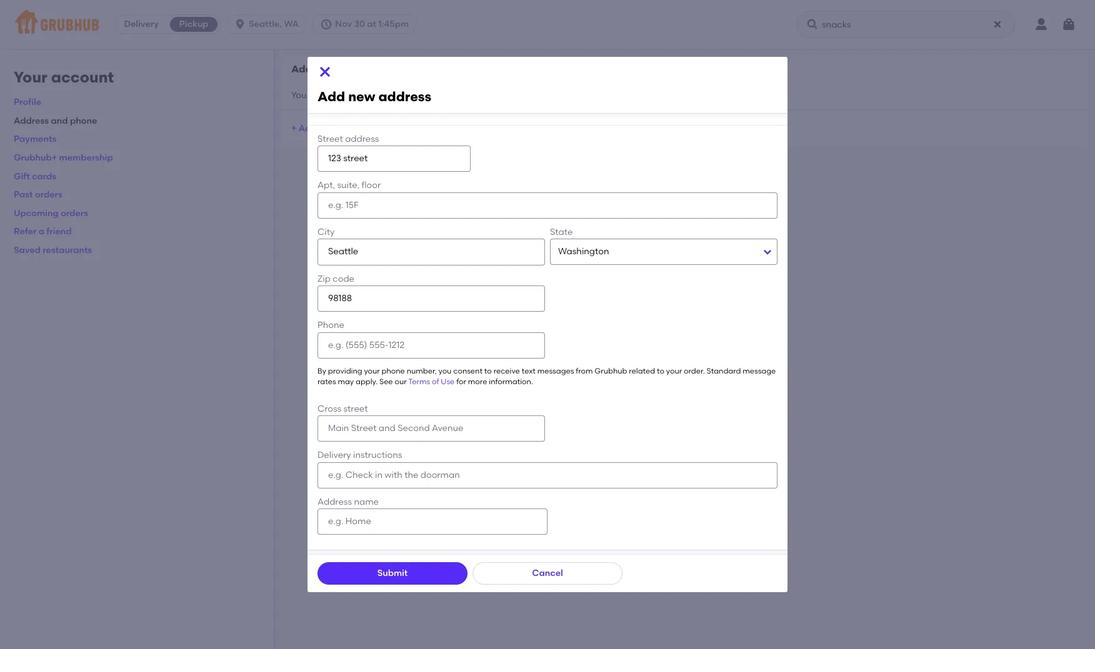 Task type: vqa. For each thing, say whether or not it's contained in the screenshot.
the 92 Good food
no



Task type: locate. For each thing, give the bounding box(es) containing it.
1 horizontal spatial to
[[657, 367, 665, 376]]

0 vertical spatial address
[[14, 116, 49, 126]]

messages
[[538, 367, 574, 376]]

submit button
[[318, 563, 468, 586]]

0 horizontal spatial a
[[39, 227, 44, 237]]

past orders link
[[14, 190, 62, 200]]

a up 'street'
[[319, 123, 325, 134]]

0 vertical spatial new
[[349, 89, 376, 104]]

add down addresses
[[318, 89, 345, 104]]

restaurants
[[43, 245, 92, 256]]

1 horizontal spatial a
[[319, 123, 325, 134]]

1 vertical spatial delivery
[[318, 451, 351, 461]]

0 vertical spatial a
[[319, 123, 325, 134]]

orders
[[35, 190, 62, 200], [61, 208, 88, 219]]

friend
[[46, 227, 72, 237]]

seattle,
[[249, 19, 282, 29]]

Apt, suite, floor text field
[[318, 193, 778, 219]]

1 vertical spatial add
[[299, 123, 317, 134]]

number,
[[407, 367, 437, 376]]

see
[[380, 378, 393, 387]]

pickup button
[[168, 14, 220, 34]]

delivery instructions
[[318, 451, 402, 461]]

from
[[576, 367, 593, 376]]

main navigation navigation
[[0, 0, 1096, 49]]

to up more
[[485, 367, 492, 376]]

phone up see
[[382, 367, 405, 376]]

1 horizontal spatial your
[[667, 367, 683, 376]]

seattle, wa button
[[226, 14, 312, 34]]

phone
[[70, 116, 97, 126], [382, 367, 405, 376]]

1 vertical spatial phone
[[382, 367, 405, 376]]

your left order.
[[667, 367, 683, 376]]

0 horizontal spatial delivery
[[124, 19, 159, 29]]

svg image inside nov 30 at 1:45pm button
[[320, 18, 333, 31]]

payments link
[[14, 134, 56, 145]]

gift cards
[[14, 171, 56, 182]]

+ add a new address button
[[292, 117, 381, 140]]

your account
[[14, 68, 114, 86]]

a
[[319, 123, 325, 134], [39, 227, 44, 237]]

Cross street text field
[[318, 416, 545, 442]]

delivery left pickup
[[124, 19, 159, 29]]

state
[[550, 227, 573, 238]]

have
[[333, 90, 354, 100]]

order.
[[684, 367, 705, 376]]

saved
[[374, 90, 399, 100]]

upcoming
[[14, 208, 59, 219]]

30
[[354, 19, 365, 29]]

Zip code telephone field
[[318, 286, 545, 312]]

0 horizontal spatial svg image
[[807, 18, 819, 31]]

apply.
[[356, 378, 378, 387]]

City text field
[[318, 239, 545, 266]]

0 horizontal spatial to
[[485, 367, 492, 376]]

2 to from the left
[[657, 367, 665, 376]]

refer a friend
[[14, 227, 72, 237]]

profile link
[[14, 97, 41, 108]]

receive
[[494, 367, 520, 376]]

svg image
[[1062, 17, 1077, 32], [234, 18, 247, 31], [320, 18, 333, 31], [318, 64, 333, 79]]

you
[[439, 367, 452, 376]]

0 vertical spatial delivery
[[124, 19, 159, 29]]

1 horizontal spatial delivery
[[318, 451, 351, 461]]

1 horizontal spatial phone
[[382, 367, 405, 376]]

1 horizontal spatial address
[[318, 497, 352, 508]]

code
[[333, 274, 355, 284]]

a right refer
[[39, 227, 44, 237]]

Phone telephone field
[[318, 333, 545, 359]]

address and phone link
[[14, 116, 97, 126]]

information.
[[489, 378, 534, 387]]

text
[[522, 367, 536, 376]]

address up the street address
[[347, 123, 381, 134]]

nov
[[335, 19, 352, 29]]

apt, suite, floor
[[318, 180, 381, 191]]

add right +
[[299, 123, 317, 134]]

terms
[[409, 378, 430, 387]]

0 horizontal spatial your
[[364, 367, 380, 376]]

your up apply.
[[364, 367, 380, 376]]

1 horizontal spatial new
[[349, 89, 376, 104]]

phone inside by providing your phone number, you consent to receive text messages from grubhub related to your order. standard message rates may apply. see our
[[382, 367, 405, 376]]

address and phone
[[14, 116, 97, 126]]

addresses
[[292, 63, 344, 75]]

address right any
[[379, 89, 432, 104]]

nov 30 at 1:45pm button
[[312, 14, 422, 34]]

orders up upcoming orders
[[35, 190, 62, 200]]

to
[[485, 367, 492, 376], [657, 367, 665, 376]]

0 horizontal spatial new
[[327, 123, 345, 134]]

0 vertical spatial orders
[[35, 190, 62, 200]]

new
[[349, 89, 376, 104], [327, 123, 345, 134]]

delivery inside button
[[124, 19, 159, 29]]

0 horizontal spatial phone
[[70, 116, 97, 126]]

1 vertical spatial orders
[[61, 208, 88, 219]]

pickup
[[179, 19, 209, 29]]

upcoming orders link
[[14, 208, 88, 219]]

your
[[364, 367, 380, 376], [667, 367, 683, 376]]

delivery left instructions
[[318, 451, 351, 461]]

svg image
[[807, 18, 819, 31], [993, 19, 1003, 29]]

may
[[338, 378, 354, 387]]

address left name
[[318, 497, 352, 508]]

0 vertical spatial add
[[318, 89, 345, 104]]

refer a friend link
[[14, 227, 72, 237]]

address down profile link
[[14, 116, 49, 126]]

floor
[[362, 180, 381, 191]]

orders up friend
[[61, 208, 88, 219]]

address
[[14, 116, 49, 126], [318, 497, 352, 508]]

cross
[[318, 404, 342, 415]]

phone right and
[[70, 116, 97, 126]]

to right related
[[657, 367, 665, 376]]

upcoming orders
[[14, 208, 88, 219]]

a inside button
[[319, 123, 325, 134]]

saved restaurants
[[14, 245, 92, 256]]

0 horizontal spatial add
[[299, 123, 317, 134]]

for
[[457, 378, 467, 387]]

0 horizontal spatial address
[[14, 116, 49, 126]]

1 vertical spatial new
[[327, 123, 345, 134]]

use
[[441, 378, 455, 387]]

1 vertical spatial address
[[318, 497, 352, 508]]

standard
[[707, 367, 742, 376]]

you don't have any saved addresses.
[[292, 90, 447, 100]]

our
[[395, 378, 407, 387]]

address inside button
[[347, 123, 381, 134]]



Task type: describe. For each thing, give the bounding box(es) containing it.
cancel button
[[473, 563, 623, 586]]

apt,
[[318, 180, 335, 191]]

by
[[318, 367, 327, 376]]

membership
[[59, 153, 113, 163]]

related
[[629, 367, 656, 376]]

address name
[[318, 497, 379, 508]]

1 horizontal spatial add
[[318, 89, 345, 104]]

of
[[432, 378, 439, 387]]

1 vertical spatial a
[[39, 227, 44, 237]]

1 horizontal spatial svg image
[[993, 19, 1003, 29]]

0 vertical spatial phone
[[70, 116, 97, 126]]

grubhub+ membership
[[14, 153, 113, 163]]

orders for past orders
[[35, 190, 62, 200]]

2 your from the left
[[667, 367, 683, 376]]

grubhub
[[595, 367, 628, 376]]

saved
[[14, 245, 41, 256]]

terms of use for more information.
[[409, 378, 534, 387]]

saved restaurants link
[[14, 245, 92, 256]]

message
[[743, 367, 776, 376]]

grubhub+
[[14, 153, 57, 163]]

you
[[292, 90, 307, 100]]

cross street
[[318, 404, 368, 415]]

payments
[[14, 134, 56, 145]]

grubhub+ membership link
[[14, 153, 113, 163]]

1 to from the left
[[485, 367, 492, 376]]

at
[[367, 19, 377, 29]]

+
[[292, 123, 297, 134]]

address down the + add a new address
[[345, 134, 379, 144]]

delivery for delivery instructions
[[318, 451, 351, 461]]

city
[[318, 227, 335, 238]]

past
[[14, 190, 33, 200]]

delivery for delivery
[[124, 19, 159, 29]]

refer
[[14, 227, 37, 237]]

delivery button
[[115, 14, 168, 34]]

zip
[[318, 274, 331, 284]]

submit
[[378, 569, 408, 579]]

your
[[14, 68, 47, 86]]

terms of use link
[[409, 378, 455, 387]]

phone
[[318, 320, 345, 331]]

Address name text field
[[318, 509, 548, 536]]

svg image inside seattle, wa button
[[234, 18, 247, 31]]

and
[[51, 116, 68, 126]]

providing
[[328, 367, 363, 376]]

1:45pm
[[379, 19, 409, 29]]

by providing your phone number, you consent to receive text messages from grubhub related to your order. standard message rates may apply. see our
[[318, 367, 776, 387]]

add inside button
[[299, 123, 317, 134]]

account
[[51, 68, 114, 86]]

+ add a new address
[[292, 123, 381, 134]]

any
[[356, 90, 372, 100]]

more
[[468, 378, 488, 387]]

cancel
[[532, 569, 563, 579]]

consent
[[454, 367, 483, 376]]

rates
[[318, 378, 336, 387]]

suite,
[[337, 180, 360, 191]]

street address
[[318, 134, 379, 144]]

1 your from the left
[[364, 367, 380, 376]]

Street address text field
[[318, 146, 471, 172]]

new inside button
[[327, 123, 345, 134]]

nov 30 at 1:45pm
[[335, 19, 409, 29]]

past orders
[[14, 190, 62, 200]]

cards
[[32, 171, 56, 182]]

street
[[318, 134, 343, 144]]

address for address and phone
[[14, 116, 49, 126]]

gift
[[14, 171, 30, 182]]

instructions
[[353, 451, 402, 461]]

add new address
[[318, 89, 432, 104]]

orders for upcoming orders
[[61, 208, 88, 219]]

gift cards link
[[14, 171, 56, 182]]

addresses.
[[401, 90, 447, 100]]

Delivery instructions text field
[[318, 463, 778, 489]]

seattle, wa
[[249, 19, 299, 29]]

street
[[344, 404, 368, 415]]

name
[[354, 497, 379, 508]]

wa
[[284, 19, 299, 29]]

address for address name
[[318, 497, 352, 508]]

profile
[[14, 97, 41, 108]]

zip code
[[318, 274, 355, 284]]



